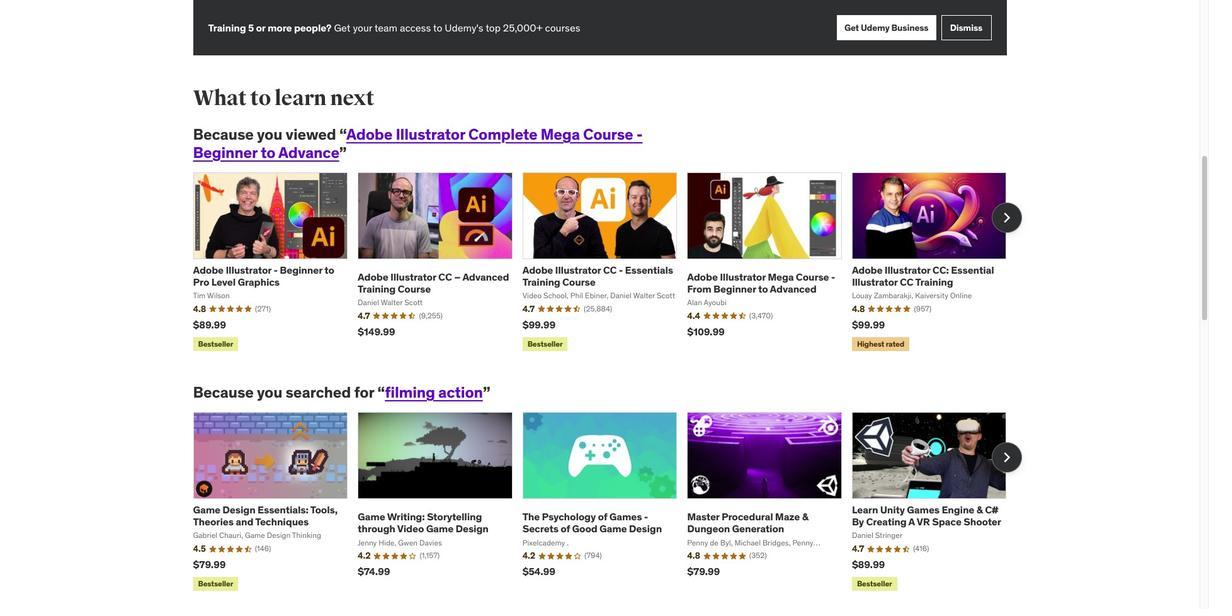 Task type: describe. For each thing, give the bounding box(es) containing it.
adobe illustrator complete mega course - beginner to advance
[[193, 125, 643, 162]]

carousel element for filming action
[[193, 413, 1022, 594]]

unity
[[880, 504, 905, 517]]

game left the writing:
[[358, 511, 385, 524]]

get udemy business
[[845, 22, 929, 33]]

0 vertical spatial "
[[339, 143, 347, 162]]

beginner for adobe illustrator complete mega course - beginner to advance
[[193, 143, 258, 162]]

get udemy business link
[[837, 15, 936, 40]]

illustrator for beginner
[[226, 264, 272, 276]]

training inside adobe illustrator cc – advanced training course
[[358, 283, 396, 295]]

you for searched
[[257, 383, 282, 403]]

course inside adobe illustrator complete mega course - beginner to advance
[[583, 125, 633, 144]]

adobe illustrator cc: essential illustrator cc training
[[852, 264, 994, 288]]

master procedural maze & dungeon generation link
[[687, 511, 809, 536]]

pro
[[193, 276, 209, 288]]

your
[[353, 21, 372, 34]]

searched
[[286, 383, 351, 403]]

filming
[[385, 383, 435, 403]]

- inside adobe illustrator mega course - from beginner to advanced
[[831, 271, 835, 283]]

a
[[909, 516, 915, 529]]

mega inside adobe illustrator mega course - from beginner to advanced
[[768, 271, 794, 283]]

course inside adobe illustrator cc - essentials training course
[[563, 276, 596, 288]]

vr
[[917, 516, 930, 529]]

0 horizontal spatial of
[[561, 523, 570, 536]]

top
[[486, 21, 501, 34]]

adobe illustrator mega course - from beginner to advanced link
[[687, 271, 835, 295]]

cc for -
[[603, 264, 617, 276]]

udemy's
[[445, 21, 484, 34]]

adobe for adobe illustrator cc - essentials training course
[[523, 264, 553, 276]]

techniques
[[255, 516, 309, 529]]

beginner inside adobe illustrator - beginner to pro level graphics
[[280, 264, 322, 276]]

creating
[[866, 516, 907, 529]]

theories
[[193, 516, 234, 529]]

learn
[[852, 504, 878, 517]]

viewed
[[286, 125, 336, 144]]

through
[[358, 523, 395, 536]]

and
[[236, 516, 253, 529]]

adobe for adobe illustrator complete mega course - beginner to advance
[[346, 125, 393, 144]]

storytelling
[[427, 511, 482, 524]]

design inside 'game writing: storytelling through video game design'
[[456, 523, 489, 536]]

- inside adobe illustrator - beginner to pro level graphics
[[274, 264, 278, 276]]

the psychology of games - secrets of good game design
[[523, 511, 662, 536]]

good
[[572, 523, 598, 536]]

adobe for adobe illustrator - beginner to pro level graphics
[[193, 264, 224, 276]]

for
[[354, 383, 374, 403]]

master
[[687, 511, 720, 524]]

1 horizontal spatial "
[[377, 383, 385, 403]]

essentials:
[[258, 504, 309, 517]]

procedural
[[722, 511, 773, 524]]

course inside adobe illustrator mega course - from beginner to advanced
[[796, 271, 829, 283]]

adobe illustrator cc - essentials training course
[[523, 264, 673, 288]]

1 horizontal spatial get
[[845, 22, 859, 33]]

adobe illustrator - beginner to pro level graphics
[[193, 264, 334, 288]]

the psychology of games - secrets of good game design link
[[523, 511, 662, 536]]

carousel element for adobe illustrator complete mega course - beginner to advance
[[193, 172, 1022, 354]]

illustrator for mega
[[396, 125, 465, 144]]

illustrator for –
[[391, 271, 436, 283]]

training 5 or more people? get your team access to udemy's top 25,000+ courses
[[208, 21, 580, 34]]

filming action link
[[385, 383, 483, 403]]

access
[[400, 21, 431, 34]]

next
[[330, 85, 374, 111]]

illustrator for -
[[555, 264, 601, 276]]

tools,
[[310, 504, 338, 517]]

space
[[932, 516, 962, 529]]

psychology
[[542, 511, 596, 524]]

dismiss button
[[941, 15, 992, 40]]

course inside adobe illustrator cc – advanced training course
[[398, 283, 431, 295]]

1 vertical spatial "
[[483, 383, 490, 403]]

writing:
[[387, 511, 425, 524]]

learn unity games engine & c# by creating a vr space shooter link
[[852, 504, 1001, 529]]

25,000+
[[503, 21, 543, 34]]

advance
[[278, 143, 339, 162]]

game right video
[[426, 523, 454, 536]]

what
[[193, 85, 247, 111]]

because for because you viewed "
[[193, 125, 254, 144]]

game inside the psychology of games - secrets of good game design
[[600, 523, 627, 536]]

games inside the psychology of games - secrets of good game design
[[610, 511, 642, 524]]

illustrator for essential
[[885, 264, 931, 276]]

- inside adobe illustrator complete mega course - beginner to advance
[[637, 125, 643, 144]]

to inside adobe illustrator mega course - from beginner to advanced
[[758, 283, 768, 295]]

game design essentials: tools, theories and techniques link
[[193, 504, 338, 529]]

c#
[[985, 504, 999, 517]]



Task type: vqa. For each thing, say whether or not it's contained in the screenshot.
right CC
yes



Task type: locate. For each thing, give the bounding box(es) containing it.
beginner right from
[[714, 283, 756, 295]]

generation
[[732, 523, 784, 536]]

game design essentials: tools, theories and techniques
[[193, 504, 338, 529]]

mega
[[541, 125, 580, 144], [768, 271, 794, 283]]

0 vertical spatial mega
[[541, 125, 580, 144]]

&
[[977, 504, 983, 517], [802, 511, 809, 524]]

training inside adobe illustrator cc - essentials training course
[[523, 276, 560, 288]]

beginner inside adobe illustrator mega course - from beginner to advanced
[[714, 283, 756, 295]]

next image for filming action
[[997, 448, 1017, 468]]

1 horizontal spatial cc
[[603, 264, 617, 276]]

cc inside adobe illustrator cc: essential illustrator cc training
[[900, 276, 914, 288]]

illustrator inside adobe illustrator cc – advanced training course
[[391, 271, 436, 283]]

1 vertical spatial next image
[[997, 448, 1017, 468]]

& left c#
[[977, 504, 983, 517]]

cc left cc:
[[900, 276, 914, 288]]

"
[[339, 125, 346, 144], [377, 383, 385, 403]]

adobe inside adobe illustrator cc – advanced training course
[[358, 271, 388, 283]]

dungeon
[[687, 523, 730, 536]]

2 next image from the top
[[997, 448, 1017, 468]]

adobe illustrator cc – advanced training course
[[358, 271, 509, 295]]

adobe illustrator cc: essential illustrator cc training link
[[852, 264, 994, 288]]

" right viewed
[[339, 125, 346, 144]]

2 horizontal spatial beginner
[[714, 283, 756, 295]]

adobe illustrator cc – advanced training course link
[[358, 271, 509, 295]]

get left udemy
[[845, 22, 859, 33]]

course
[[583, 125, 633, 144], [796, 271, 829, 283], [563, 276, 596, 288], [398, 283, 431, 295]]

- inside adobe illustrator cc - essentials training course
[[619, 264, 623, 276]]

2 you from the top
[[257, 383, 282, 403]]

beginner
[[193, 143, 258, 162], [280, 264, 322, 276], [714, 283, 756, 295]]

adobe inside adobe illustrator mega course - from beginner to advanced
[[687, 271, 718, 283]]

adobe inside adobe illustrator complete mega course - beginner to advance
[[346, 125, 393, 144]]

get left your
[[334, 21, 351, 34]]

0 horizontal spatial "
[[339, 125, 346, 144]]

1 horizontal spatial "
[[483, 383, 490, 403]]

beginner for adobe illustrator mega course - from beginner to advanced
[[714, 283, 756, 295]]

cc inside adobe illustrator cc – advanced training course
[[438, 271, 452, 283]]

adobe for adobe illustrator cc: essential illustrator cc training
[[852, 264, 883, 276]]

game writing: storytelling through video game design link
[[358, 511, 489, 536]]

you left the searched
[[257, 383, 282, 403]]

illustrator
[[396, 125, 465, 144], [226, 264, 272, 276], [555, 264, 601, 276], [885, 264, 931, 276], [391, 271, 436, 283], [720, 271, 766, 283], [852, 276, 898, 288]]

1 horizontal spatial design
[[456, 523, 489, 536]]

design left master
[[629, 523, 662, 536]]

you down what to learn next
[[257, 125, 282, 144]]

you
[[257, 125, 282, 144], [257, 383, 282, 403]]

& right maze
[[802, 511, 809, 524]]

carousel element
[[193, 172, 1022, 354], [193, 413, 1022, 594]]

1 horizontal spatial beginner
[[280, 264, 322, 276]]

more
[[268, 21, 292, 34]]

learn
[[274, 85, 326, 111]]

design left the
[[456, 523, 489, 536]]

0 vertical spatial beginner
[[193, 143, 258, 162]]

because for because you searched for " filming action "
[[193, 383, 254, 403]]

adobe
[[346, 125, 393, 144], [193, 264, 224, 276], [523, 264, 553, 276], [852, 264, 883, 276], [358, 271, 388, 283], [687, 271, 718, 283]]

next image
[[997, 208, 1017, 228], [997, 448, 1017, 468]]

cc inside adobe illustrator cc - essentials training course
[[603, 264, 617, 276]]

training inside adobe illustrator cc: essential illustrator cc training
[[916, 276, 953, 288]]

0 vertical spatial because
[[193, 125, 254, 144]]

learn unity games engine & c# by creating a vr space shooter
[[852, 504, 1001, 529]]

0 horizontal spatial get
[[334, 21, 351, 34]]

carousel element containing game design essentials: tools, theories and techniques
[[193, 413, 1022, 594]]

by
[[852, 516, 864, 529]]

illustrator inside adobe illustrator cc - essentials training course
[[555, 264, 601, 276]]

& inside master procedural maze & dungeon generation
[[802, 511, 809, 524]]

0 horizontal spatial "
[[339, 143, 347, 162]]

get
[[334, 21, 351, 34], [845, 22, 859, 33]]

0 horizontal spatial games
[[610, 511, 642, 524]]

2 vertical spatial beginner
[[714, 283, 756, 295]]

1 vertical spatial beginner
[[280, 264, 322, 276]]

0 horizontal spatial design
[[223, 504, 256, 517]]

1 next image from the top
[[997, 208, 1017, 228]]

or
[[256, 21, 266, 34]]

adobe illustrator - beginner to pro level graphics link
[[193, 264, 334, 288]]

1 horizontal spatial &
[[977, 504, 983, 517]]

1 horizontal spatial advanced
[[770, 283, 817, 295]]

2 horizontal spatial design
[[629, 523, 662, 536]]

the
[[523, 511, 540, 524]]

0 vertical spatial "
[[339, 125, 346, 144]]

0 horizontal spatial cc
[[438, 271, 452, 283]]

training
[[208, 21, 246, 34], [523, 276, 560, 288], [916, 276, 953, 288], [358, 283, 396, 295]]

engine
[[942, 504, 975, 517]]

essentials
[[625, 264, 673, 276]]

adobe for adobe illustrator mega course - from beginner to advanced
[[687, 271, 718, 283]]

advanced
[[463, 271, 509, 283], [770, 283, 817, 295]]

beginner inside adobe illustrator complete mega course - beginner to advance
[[193, 143, 258, 162]]

udemy
[[861, 22, 890, 33]]

because
[[193, 125, 254, 144], [193, 383, 254, 403]]

action
[[438, 383, 483, 403]]

beginner right the graphics
[[280, 264, 322, 276]]

to inside adobe illustrator complete mega course - beginner to advance
[[261, 143, 276, 162]]

carousel element containing adobe illustrator - beginner to pro level graphics
[[193, 172, 1022, 354]]

"
[[339, 143, 347, 162], [483, 383, 490, 403]]

of left "good"
[[561, 523, 570, 536]]

what to learn next
[[193, 85, 374, 111]]

design inside the game design essentials: tools, theories and techniques
[[223, 504, 256, 517]]

1 carousel element from the top
[[193, 172, 1022, 354]]

advanced inside adobe illustrator mega course - from beginner to advanced
[[770, 283, 817, 295]]

1 horizontal spatial of
[[598, 511, 608, 524]]

1 vertical spatial "
[[377, 383, 385, 403]]

you for viewed
[[257, 125, 282, 144]]

0 horizontal spatial &
[[802, 511, 809, 524]]

graphics
[[238, 276, 280, 288]]

& inside learn unity games engine & c# by creating a vr space shooter
[[977, 504, 983, 517]]

games
[[907, 504, 940, 517], [610, 511, 642, 524]]

1 vertical spatial you
[[257, 383, 282, 403]]

design
[[223, 504, 256, 517], [456, 523, 489, 536], [629, 523, 662, 536]]

complete
[[468, 125, 538, 144]]

games inside learn unity games engine & c# by creating a vr space shooter
[[907, 504, 940, 517]]

0 vertical spatial carousel element
[[193, 172, 1022, 354]]

cc for –
[[438, 271, 452, 283]]

cc left essentials
[[603, 264, 617, 276]]

of right "good"
[[598, 511, 608, 524]]

1 you from the top
[[257, 125, 282, 144]]

team
[[375, 21, 398, 34]]

business
[[892, 22, 929, 33]]

game left and at the left bottom
[[193, 504, 220, 517]]

illustrator for course
[[720, 271, 766, 283]]

game right "good"
[[600, 523, 627, 536]]

2 because from the top
[[193, 383, 254, 403]]

because you searched for " filming action "
[[193, 383, 490, 403]]

illustrator inside adobe illustrator - beginner to pro level graphics
[[226, 264, 272, 276]]

secrets
[[523, 523, 559, 536]]

master procedural maze & dungeon generation
[[687, 511, 809, 536]]

dismiss
[[950, 22, 983, 33]]

level
[[211, 276, 236, 288]]

1 horizontal spatial mega
[[768, 271, 794, 283]]

beginner down "what"
[[193, 143, 258, 162]]

adobe inside adobe illustrator - beginner to pro level graphics
[[193, 264, 224, 276]]

adobe inside adobe illustrator cc - essentials training course
[[523, 264, 553, 276]]

1 vertical spatial carousel element
[[193, 413, 1022, 594]]

0 vertical spatial you
[[257, 125, 282, 144]]

1 horizontal spatial games
[[907, 504, 940, 517]]

1 vertical spatial mega
[[768, 271, 794, 283]]

essential
[[951, 264, 994, 276]]

" right for
[[377, 383, 385, 403]]

to
[[433, 21, 442, 34], [250, 85, 271, 111], [261, 143, 276, 162], [325, 264, 334, 276], [758, 283, 768, 295]]

video
[[397, 523, 424, 536]]

courses
[[545, 21, 580, 34]]

game inside the game design essentials: tools, theories and techniques
[[193, 504, 220, 517]]

game writing: storytelling through video game design
[[358, 511, 489, 536]]

cc:
[[933, 264, 949, 276]]

design inside the psychology of games - secrets of good game design
[[629, 523, 662, 536]]

2 carousel element from the top
[[193, 413, 1022, 594]]

1 because from the top
[[193, 125, 254, 144]]

illustrator inside adobe illustrator mega course - from beginner to advanced
[[720, 271, 766, 283]]

adobe inside adobe illustrator cc: essential illustrator cc training
[[852, 264, 883, 276]]

-
[[637, 125, 643, 144], [274, 264, 278, 276], [619, 264, 623, 276], [831, 271, 835, 283], [644, 511, 648, 524]]

from
[[687, 283, 712, 295]]

shooter
[[964, 516, 1001, 529]]

2 horizontal spatial cc
[[900, 276, 914, 288]]

people?
[[294, 21, 332, 34]]

0 horizontal spatial beginner
[[193, 143, 258, 162]]

adobe for adobe illustrator cc – advanced training course
[[358, 271, 388, 283]]

game
[[193, 504, 220, 517], [358, 511, 385, 524], [426, 523, 454, 536], [600, 523, 627, 536]]

advanced inside adobe illustrator cc – advanced training course
[[463, 271, 509, 283]]

next image for adobe illustrator complete mega course - beginner to advance
[[997, 208, 1017, 228]]

design left essentials:
[[223, 504, 256, 517]]

adobe illustrator mega course - from beginner to advanced
[[687, 271, 835, 295]]

to inside adobe illustrator - beginner to pro level graphics
[[325, 264, 334, 276]]

of
[[598, 511, 608, 524], [561, 523, 570, 536]]

mega inside adobe illustrator complete mega course - beginner to advance
[[541, 125, 580, 144]]

0 vertical spatial next image
[[997, 208, 1017, 228]]

illustrator inside adobe illustrator complete mega course - beginner to advance
[[396, 125, 465, 144]]

maze
[[775, 511, 800, 524]]

because you viewed "
[[193, 125, 346, 144]]

1 vertical spatial because
[[193, 383, 254, 403]]

cc left the –
[[438, 271, 452, 283]]

–
[[454, 271, 461, 283]]

adobe illustrator complete mega course - beginner to advance link
[[193, 125, 643, 162]]

5
[[248, 21, 254, 34]]

0 horizontal spatial mega
[[541, 125, 580, 144]]

adobe illustrator cc - essentials training course link
[[523, 264, 673, 288]]

0 horizontal spatial advanced
[[463, 271, 509, 283]]

- inside the psychology of games - secrets of good game design
[[644, 511, 648, 524]]



